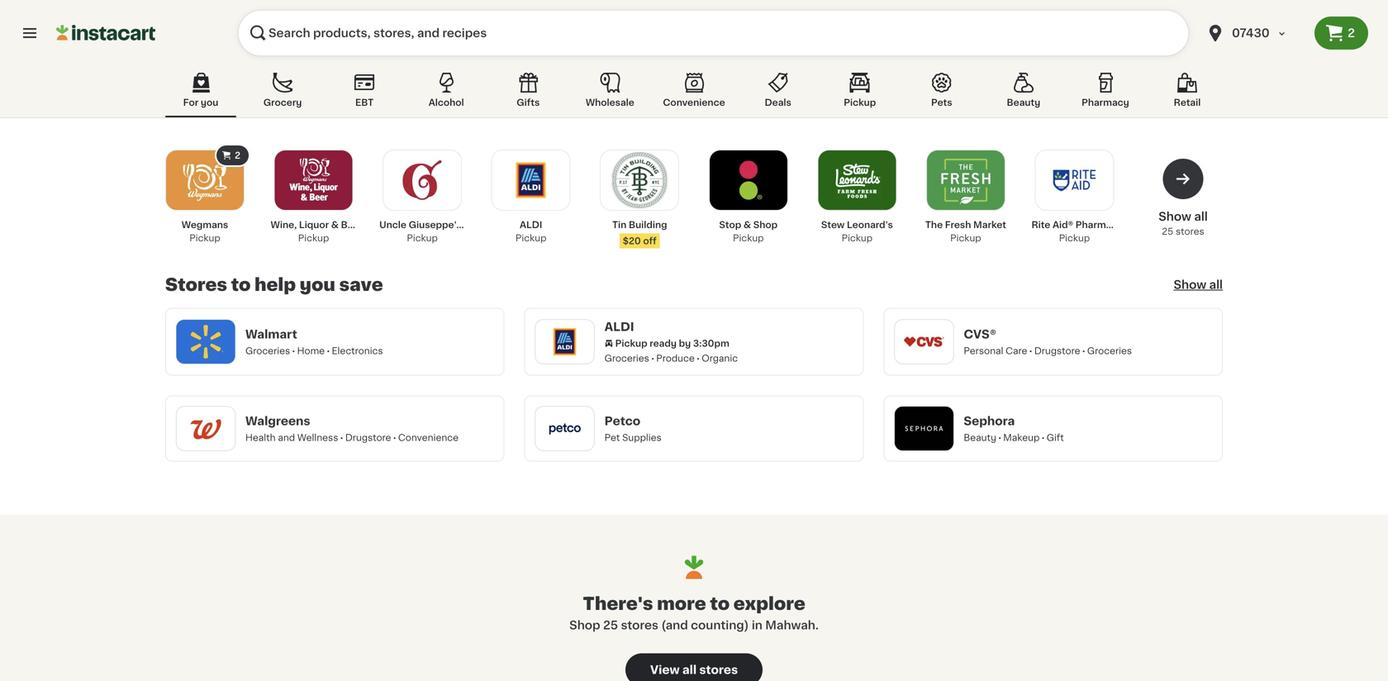 Task type: locate. For each thing, give the bounding box(es) containing it.
stores inside show all 25 stores
[[1176, 227, 1205, 236]]

you right for on the top
[[201, 98, 218, 107]]

in
[[752, 619, 763, 631]]

show all button
[[1174, 276, 1223, 293]]

1 vertical spatial shop
[[570, 619, 601, 631]]

groceries inside 'cvs® personal care drugstore groceries'
[[1088, 346, 1133, 355]]

1 vertical spatial beauty
[[964, 433, 997, 442]]

1 horizontal spatial convenience
[[663, 98, 725, 107]]

more
[[657, 595, 707, 612]]

0 vertical spatial 25
[[1162, 227, 1174, 236]]

None search field
[[238, 10, 1189, 56]]

instacart image
[[56, 23, 155, 43]]

1 vertical spatial convenience
[[398, 433, 459, 442]]

to
[[231, 276, 251, 293], [710, 595, 730, 612]]

1 horizontal spatial to
[[710, 595, 730, 612]]

personal
[[964, 346, 1004, 355]]

1 horizontal spatial shop
[[754, 220, 778, 229]]

counting)
[[691, 619, 749, 631]]

0 horizontal spatial groceries
[[246, 346, 290, 355]]

aldi for aldi
[[605, 321, 634, 333]]

stew
[[822, 220, 845, 229]]

1 horizontal spatial 2
[[1348, 27, 1356, 39]]

pharmacy right aid®
[[1076, 220, 1124, 229]]

pickup down fresh
[[951, 234, 982, 243]]

aldi for aldi pickup
[[520, 220, 543, 229]]

pickup down giuseppe's at left top
[[407, 234, 438, 243]]

stores down there's
[[621, 619, 659, 631]]

0 horizontal spatial all
[[683, 664, 697, 676]]

view all stores button
[[626, 653, 763, 681]]

rite aid® pharmacy pickup
[[1032, 220, 1124, 243]]

pickup down leonard's
[[842, 234, 873, 243]]

grocery
[[263, 98, 302, 107]]

wholesale button
[[575, 69, 646, 117]]

you right help
[[300, 276, 336, 293]]

shop inside the "stop & shop pickup"
[[754, 220, 778, 229]]

stores up show all
[[1176, 227, 1205, 236]]

all for show all
[[1210, 279, 1223, 291]]

1 horizontal spatial all
[[1195, 211, 1208, 222]]

pharmacy left retail
[[1082, 98, 1130, 107]]

25 inside show all 25 stores
[[1162, 227, 1174, 236]]

0 horizontal spatial 25
[[603, 619, 618, 631]]

all for view all stores
[[683, 664, 697, 676]]

drugstore inside walgreens health and wellness drugstore convenience
[[345, 433, 391, 442]]

1 vertical spatial to
[[710, 595, 730, 612]]

aldi down aldi image
[[520, 220, 543, 229]]

to left help
[[231, 276, 251, 293]]

0 horizontal spatial drugstore
[[345, 433, 391, 442]]

drugstore right wellness
[[345, 433, 391, 442]]

shop down there's
[[570, 619, 601, 631]]

2 vertical spatial stores
[[700, 664, 738, 676]]

off
[[643, 236, 657, 246]]

ebt button
[[329, 69, 400, 117]]

0 vertical spatial pharmacy
[[1082, 98, 1130, 107]]

for you
[[183, 98, 218, 107]]

0 horizontal spatial to
[[231, 276, 251, 293]]

pickup down "marketplace" at the left top of the page
[[516, 234, 547, 243]]

groceries inside 'walmart groceries home electronics'
[[246, 346, 290, 355]]

1 horizontal spatial stores
[[700, 664, 738, 676]]

pickup down aid®
[[1059, 234, 1090, 243]]

stores
[[1176, 227, 1205, 236], [621, 619, 659, 631], [700, 664, 738, 676]]

tin building $20 off
[[612, 220, 667, 246]]

stop
[[719, 220, 742, 229]]

2 horizontal spatial groceries
[[1088, 346, 1133, 355]]

convenience inside button
[[663, 98, 725, 107]]

1 vertical spatial aldi
[[605, 321, 634, 333]]

0 horizontal spatial aldi
[[520, 220, 543, 229]]

25
[[1162, 227, 1174, 236], [603, 619, 618, 631]]

0 vertical spatial convenience
[[663, 98, 725, 107]]

0 horizontal spatial stores
[[621, 619, 659, 631]]

giuseppe's
[[409, 220, 462, 229]]

aldi
[[520, 220, 543, 229], [605, 321, 634, 333]]

all inside popup button
[[1210, 279, 1223, 291]]

sephora logo image
[[903, 407, 946, 450]]

2 horizontal spatial stores
[[1176, 227, 1205, 236]]

aid®
[[1053, 220, 1074, 229]]

pickup inside the fresh market pickup
[[951, 234, 982, 243]]

1 horizontal spatial 25
[[1162, 227, 1174, 236]]

beauty inside "button"
[[1007, 98, 1041, 107]]

stores inside "button"
[[700, 664, 738, 676]]

all
[[1195, 211, 1208, 222], [1210, 279, 1223, 291], [683, 664, 697, 676]]

building
[[629, 220, 667, 229]]

pickup down wine, liquor & beer at montvale wegmans 'image'
[[298, 234, 329, 243]]

you
[[201, 98, 218, 107], [300, 276, 336, 293]]

wegmans pickup
[[182, 220, 228, 243]]

pickup
[[844, 98, 876, 107], [189, 234, 220, 243], [298, 234, 329, 243], [407, 234, 438, 243], [516, 234, 547, 243], [733, 234, 764, 243], [842, 234, 873, 243], [951, 234, 982, 243], [1059, 234, 1090, 243], [616, 339, 648, 348]]

0 horizontal spatial 2
[[235, 151, 241, 160]]

drugstore inside 'cvs® personal care drugstore groceries'
[[1035, 346, 1081, 355]]

2 vertical spatial all
[[683, 664, 697, 676]]

shop right &
[[754, 220, 778, 229]]

show inside show all popup button
[[1174, 279, 1207, 291]]

alcohol
[[429, 98, 464, 107]]

pickup inside wegmans pickup
[[189, 234, 220, 243]]

1 vertical spatial drugstore
[[345, 433, 391, 442]]

aldi image
[[503, 152, 559, 208]]

all for show all 25 stores
[[1195, 211, 1208, 222]]

0 vertical spatial drugstore
[[1035, 346, 1081, 355]]

you inside 'button'
[[201, 98, 218, 107]]

1 vertical spatial 2
[[235, 151, 241, 160]]

to inside there's more to explore shop 25 stores (and counting) in mahwah.
[[710, 595, 730, 612]]

to up counting)
[[710, 595, 730, 612]]

07430 button
[[1196, 10, 1315, 56]]

0 vertical spatial shop
[[754, 220, 778, 229]]

0 vertical spatial stores
[[1176, 227, 1205, 236]]

1 horizontal spatial groceries
[[605, 354, 650, 363]]

for
[[183, 98, 199, 107]]

beauty
[[1007, 98, 1041, 107], [964, 433, 997, 442]]

show down show all 25 stores
[[1174, 279, 1207, 291]]

0 vertical spatial you
[[201, 98, 218, 107]]

1 horizontal spatial aldi
[[605, 321, 634, 333]]

show up show all
[[1159, 211, 1192, 222]]

1 vertical spatial show
[[1174, 279, 1207, 291]]

beauty down sephora
[[964, 433, 997, 442]]

tin building image
[[612, 152, 668, 208]]

1 horizontal spatial beauty
[[1007, 98, 1041, 107]]

0 horizontal spatial you
[[201, 98, 218, 107]]

0 vertical spatial 2
[[1348, 27, 1356, 39]]

show all
[[1174, 279, 1223, 291]]

all inside show all 25 stores
[[1195, 211, 1208, 222]]

0 vertical spatial to
[[231, 276, 251, 293]]

0 vertical spatial aldi
[[520, 220, 543, 229]]

1 vertical spatial pharmacy
[[1076, 220, 1124, 229]]

drugstore right the care
[[1035, 346, 1081, 355]]

supplies
[[623, 433, 662, 442]]

and
[[278, 433, 295, 442]]

there's more to explore shop 25 stores (and counting) in mahwah.
[[570, 595, 819, 631]]

show all 25 stores
[[1159, 211, 1208, 236]]

shop
[[754, 220, 778, 229], [570, 619, 601, 631]]

aldi up the pickup ready by 3:30pm
[[605, 321, 634, 333]]

1 horizontal spatial you
[[300, 276, 336, 293]]

deals button
[[743, 69, 814, 117]]

1 vertical spatial you
[[300, 276, 336, 293]]

0 horizontal spatial convenience
[[398, 433, 459, 442]]

pickup inside uncle giuseppe's marketplace pickup
[[407, 234, 438, 243]]

help
[[255, 276, 296, 293]]

there's
[[583, 595, 653, 612]]

0 vertical spatial show
[[1159, 211, 1192, 222]]

0 horizontal spatial beauty
[[964, 433, 997, 442]]

convenience
[[663, 98, 725, 107], [398, 433, 459, 442]]

wholesale
[[586, 98, 635, 107]]

produce
[[657, 354, 695, 363]]

pickup down wegmans
[[189, 234, 220, 243]]

pickup inside stew leonard's pickup
[[842, 234, 873, 243]]

0 horizontal spatial shop
[[570, 619, 601, 631]]

rite
[[1032, 220, 1051, 229]]

cvs® logo image
[[903, 320, 946, 363]]

wegmans
[[182, 220, 228, 229]]

0 vertical spatial all
[[1195, 211, 1208, 222]]

stores down counting)
[[700, 664, 738, 676]]

convenience inside walgreens health and wellness drugstore convenience
[[398, 433, 459, 442]]

beauty right pets
[[1007, 98, 1041, 107]]

pickup down &
[[733, 234, 764, 243]]

stores inside there's more to explore shop 25 stores (and counting) in mahwah.
[[621, 619, 659, 631]]

2 horizontal spatial all
[[1210, 279, 1223, 291]]

aldi inside aldi pickup
[[520, 220, 543, 229]]

1 vertical spatial stores
[[621, 619, 659, 631]]

show
[[1159, 211, 1192, 222], [1174, 279, 1207, 291]]

grocery button
[[247, 69, 318, 117]]

all inside "button"
[[683, 664, 697, 676]]

pharmacy button
[[1070, 69, 1141, 117]]

1 horizontal spatial drugstore
[[1035, 346, 1081, 355]]

2
[[1348, 27, 1356, 39], [235, 151, 241, 160]]

07430
[[1232, 27, 1270, 39]]

groceries produce organic
[[605, 354, 738, 363]]

view all stores link
[[626, 653, 763, 681]]

petco logo image
[[544, 407, 587, 450]]

beauty inside sephora beauty makeup gift
[[964, 433, 997, 442]]

1 vertical spatial 25
[[603, 619, 618, 631]]

gifts
[[517, 98, 540, 107]]

0 vertical spatial beauty
[[1007, 98, 1041, 107]]

show inside show all 25 stores
[[1159, 211, 1192, 222]]

groceries
[[246, 346, 290, 355], [1088, 346, 1133, 355], [605, 354, 650, 363]]

2 inside stores to help you save tab panel
[[235, 151, 241, 160]]

2 button
[[1315, 17, 1369, 50]]

pickup up "stew leonard's" image
[[844, 98, 876, 107]]

1 vertical spatial all
[[1210, 279, 1223, 291]]



Task type: describe. For each thing, give the bounding box(es) containing it.
walgreens health and wellness drugstore convenience
[[246, 415, 459, 442]]

retail button
[[1152, 69, 1223, 117]]

ready
[[650, 339, 677, 348]]

ebt
[[355, 98, 374, 107]]

stew leonard's pickup
[[822, 220, 893, 243]]

marketplace
[[464, 220, 523, 229]]

2 inside button
[[1348, 27, 1356, 39]]

to inside tab panel
[[231, 276, 251, 293]]

pickup ready by 3:30pm
[[616, 339, 730, 348]]

uncle
[[380, 220, 407, 229]]

pharmacy inside button
[[1082, 98, 1130, 107]]

view
[[650, 664, 680, 676]]

aldi logo image
[[544, 320, 587, 363]]

walgreens logo image
[[184, 407, 227, 450]]

the fresh market pickup
[[926, 220, 1007, 243]]

market
[[974, 220, 1007, 229]]

walgreens
[[246, 415, 310, 427]]

alcohol button
[[411, 69, 482, 117]]

leonard's
[[847, 220, 893, 229]]

pharmacy inside "rite aid® pharmacy pickup"
[[1076, 220, 1124, 229]]

care
[[1006, 346, 1028, 355]]

show for show all 25 stores
[[1159, 211, 1192, 222]]

cvs®
[[964, 329, 997, 340]]

view all stores
[[650, 664, 738, 676]]

wellness
[[297, 433, 338, 442]]

pickup inside button
[[844, 98, 876, 107]]

petco pet supplies
[[605, 415, 662, 442]]

fresh
[[945, 220, 972, 229]]

electronics
[[332, 346, 383, 355]]

25 inside there's more to explore shop 25 stores (and counting) in mahwah.
[[603, 619, 618, 631]]

stores to help you save
[[165, 276, 383, 293]]

by
[[679, 339, 691, 348]]

stores to help you save tab panel
[[157, 144, 1232, 462]]

beauty button
[[989, 69, 1060, 117]]

organic
[[702, 354, 738, 363]]

pickup inside the "stop & shop pickup"
[[733, 234, 764, 243]]

gift
[[1047, 433, 1064, 442]]

deals
[[765, 98, 792, 107]]

you inside tab panel
[[300, 276, 336, 293]]

pickup button
[[825, 69, 896, 117]]

save
[[339, 276, 383, 293]]

makeup
[[1004, 433, 1040, 442]]

walmart logo image
[[184, 320, 227, 363]]

pets
[[932, 98, 953, 107]]

the fresh market image
[[938, 152, 994, 208]]

3:30pm
[[693, 339, 730, 348]]

rite aid® pharmacy image
[[1047, 152, 1103, 208]]

health
[[246, 433, 276, 442]]

uncle giuseppe's marketplace pickup
[[380, 220, 523, 243]]

Search field
[[238, 10, 1189, 56]]

$20
[[623, 236, 641, 246]]

retail
[[1174, 98, 1201, 107]]

shop inside there's more to explore shop 25 stores (and counting) in mahwah.
[[570, 619, 601, 631]]

stores
[[165, 276, 227, 293]]

sephora beauty makeup gift
[[964, 415, 1064, 442]]

pickup left ready
[[616, 339, 648, 348]]

for you button
[[165, 69, 236, 117]]

pets button
[[907, 69, 978, 117]]

wegmans image
[[177, 152, 233, 208]]

&
[[744, 220, 751, 229]]

stop & shop image
[[721, 152, 777, 208]]

07430 button
[[1206, 10, 1305, 56]]

sephora
[[964, 415, 1015, 427]]

mahwah.
[[766, 619, 819, 631]]

pet
[[605, 433, 620, 442]]

uncle giuseppe's marketplace image
[[394, 152, 451, 208]]

wine, liquor & beer at montvale wegmans image
[[286, 152, 342, 208]]

cvs® personal care drugstore groceries
[[964, 329, 1133, 355]]

petco
[[605, 415, 641, 427]]

stew leonard's image
[[829, 152, 886, 208]]

gifts button
[[493, 69, 564, 117]]

the
[[926, 220, 943, 229]]

show for show all
[[1174, 279, 1207, 291]]

walmart
[[246, 329, 297, 340]]

convenience button
[[657, 69, 732, 117]]

walmart groceries home electronics
[[246, 329, 383, 355]]

shop categories tab list
[[165, 69, 1223, 117]]

pickup link
[[271, 150, 357, 245]]

stop & shop pickup
[[719, 220, 778, 243]]

home
[[297, 346, 325, 355]]

aldi pickup
[[516, 220, 547, 243]]

tin
[[612, 220, 627, 229]]

explore
[[734, 595, 806, 612]]

pickup inside "rite aid® pharmacy pickup"
[[1059, 234, 1090, 243]]

(and
[[662, 619, 688, 631]]



Task type: vqa. For each thing, say whether or not it's contained in the screenshot.


